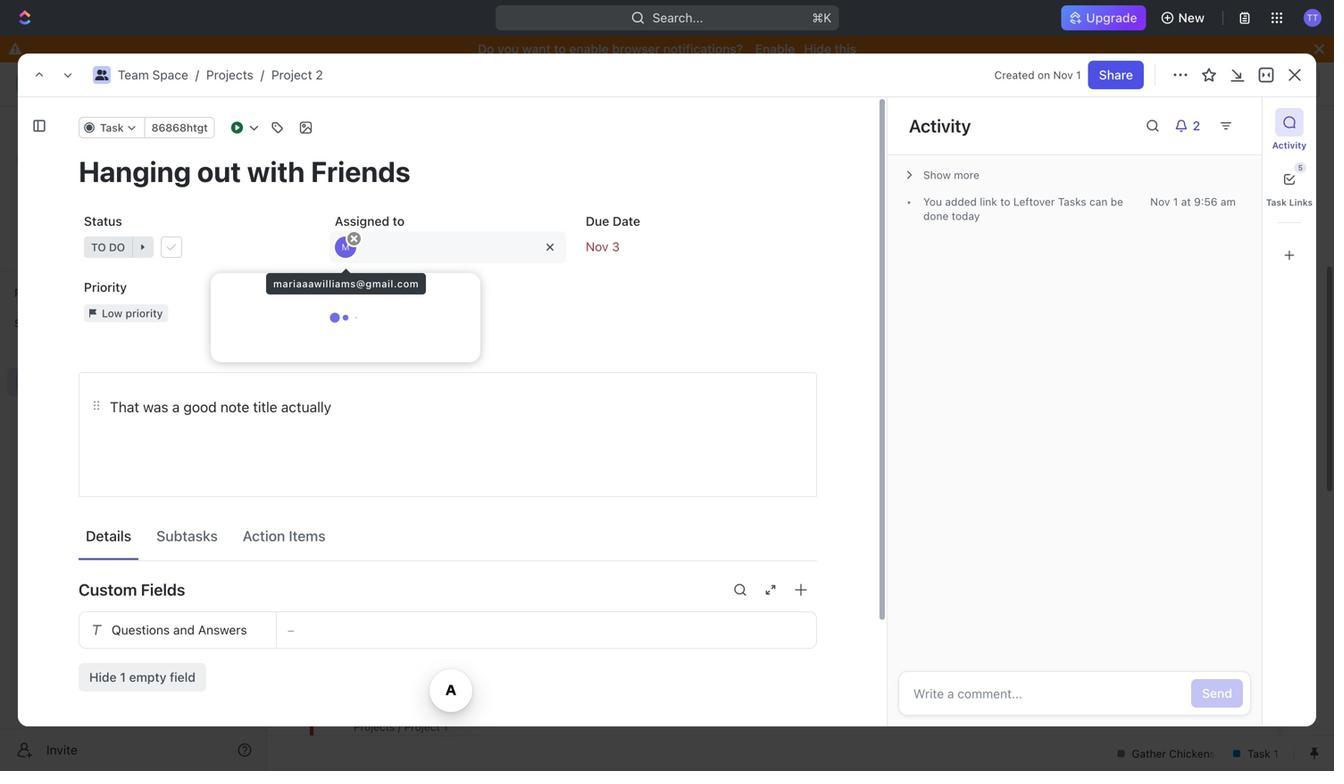 Task type: vqa. For each thing, say whether or not it's contained in the screenshot.
Time Tracking link
no



Task type: describe. For each thing, give the bounding box(es) containing it.
title
[[253, 399, 278, 416]]

m
[[342, 242, 350, 252]]

to do
[[91, 241, 125, 254]]

leftover tasks can be done today
[[924, 196, 1124, 222]]

do you want to enable browser notifications? enable hide this
[[478, 42, 857, 56]]

nov 1 at 9:56 am
[[1151, 196, 1236, 208]]

to do button
[[79, 231, 315, 264]]

space up 86868htgt
[[152, 67, 188, 82]]

automations
[[1187, 76, 1261, 91]]

subtasks button
[[149, 520, 225, 553]]

task inside dropdown button
[[100, 121, 124, 134]]

task inside tab list
[[1267, 197, 1287, 208]]

spaces
[[14, 317, 52, 330]]

86868htgt
[[151, 121, 208, 134]]

nov 3 button
[[581, 231, 817, 264]]

added
[[946, 196, 977, 208]]

1 inside task sidebar content section
[[1174, 196, 1179, 208]]

hide for hide 1 empty field
[[89, 670, 117, 685]]

hide button
[[1102, 188, 1156, 213]]

and
[[173, 623, 195, 638]]

sidebar navigation
[[0, 63, 267, 772]]

tasks for 5
[[363, 306, 394, 319]]

progress
[[389, 362, 447, 375]]

enable
[[756, 42, 795, 56]]

to inside "dropdown button"
[[91, 241, 106, 254]]

field
[[170, 670, 196, 685]]

m button
[[330, 230, 566, 264]]

2 button
[[1168, 112, 1212, 140]]

tt button
[[1299, 4, 1328, 32]]

search
[[1052, 193, 1093, 207]]

share for share "button" above 2 dropdown button
[[1125, 76, 1159, 91]]

dashboards
[[43, 211, 112, 226]]

in
[[375, 362, 386, 375]]

new button
[[1154, 4, 1216, 32]]

action
[[243, 528, 285, 545]]

today
[[952, 210, 980, 222]]

project 2 link
[[271, 67, 323, 82]]

favorites button
[[7, 282, 79, 304]]

1 horizontal spatial nov
[[1054, 69, 1074, 81]]

notifications?
[[664, 42, 743, 56]]

at
[[1182, 196, 1192, 208]]

team up "assigned"
[[310, 134, 371, 163]]

due
[[586, 214, 610, 229]]

team space tree
[[7, 338, 259, 488]]

subtasks
[[156, 528, 218, 545]]

done
[[924, 210, 949, 222]]

projects
[[206, 67, 254, 82]]

nov for nov 1 at 9:56 am
[[1151, 196, 1171, 208]]

5 for 5
[[1299, 164, 1303, 172]]

1 right the automations
[[1273, 77, 1278, 90]]

tt
[[1308, 12, 1319, 23]]

home link
[[7, 113, 259, 142]]

1 horizontal spatial project
[[354, 314, 402, 331]]

home
[[43, 120, 77, 135]]

show more button
[[899, 163, 1252, 188]]

am
[[1221, 196, 1236, 208]]

activity inside task sidebar navigation tab list
[[1273, 140, 1307, 151]]

5 tasks
[[353, 306, 394, 319]]

do
[[109, 241, 125, 254]]

do
[[478, 42, 494, 56]]

answers
[[198, 623, 247, 638]]

low
[[102, 307, 123, 320]]

2 inside 2 dropdown button
[[1193, 118, 1201, 133]]

attachments button
[[79, 714, 817, 757]]

this
[[835, 42, 857, 56]]

nov for nov 3
[[586, 239, 609, 254]]

⌘k
[[812, 10, 832, 25]]

show
[[924, 169, 951, 181]]

Edit task name text field
[[79, 155, 817, 189]]

status
[[84, 214, 122, 229]]

space right project 2 link
[[335, 76, 372, 91]]

– button
[[277, 613, 817, 649]]

questions
[[112, 623, 170, 638]]

9:56
[[1195, 196, 1218, 208]]

good
[[184, 399, 217, 416]]

show more
[[924, 169, 980, 181]]

send button
[[1192, 680, 1244, 708]]

1 / from the left
[[196, 67, 199, 82]]

0 vertical spatial project
[[271, 67, 312, 82]]

–
[[288, 624, 294, 637]]

priority
[[126, 307, 163, 320]]

created on nov 1
[[995, 69, 1082, 81]]

team space / projects / project 2
[[118, 67, 323, 82]]

that was a good note title actually
[[110, 399, 331, 416]]

a
[[172, 399, 180, 416]]

be
[[1111, 196, 1124, 208]]

share for share "button" below upgrade
[[1099, 67, 1134, 82]]

added link to
[[942, 196, 1014, 208]]

team space inside "link"
[[43, 375, 115, 390]]

team space link inside tree
[[43, 368, 256, 397]]

tasks for leftover
[[1059, 196, 1087, 208]]

links
[[1290, 197, 1313, 208]]

details
[[86, 528, 131, 545]]

questions and answers
[[112, 623, 247, 638]]

1 vertical spatial team space
[[310, 134, 453, 163]]



Task type: locate. For each thing, give the bounding box(es) containing it.
project down relationships
[[354, 314, 402, 331]]

team inside tree
[[43, 375, 75, 390]]

0 horizontal spatial project
[[271, 67, 312, 82]]

team down spaces
[[43, 375, 75, 390]]

custom
[[79, 581, 137, 600]]

2 / from the left
[[261, 67, 264, 82]]

1 horizontal spatial /
[[261, 67, 264, 82]]

you
[[498, 42, 519, 56]]

/ left projects link
[[196, 67, 199, 82]]

link
[[980, 196, 998, 208]]

1 left empty
[[120, 670, 126, 685]]

5 down relationships
[[353, 306, 360, 319]]

project 2
[[354, 314, 418, 331]]

add task button
[[1195, 135, 1270, 163], [502, 358, 578, 379], [396, 479, 464, 501], [396, 650, 464, 671]]

0 horizontal spatial /
[[196, 67, 199, 82]]

1 left at
[[1174, 196, 1179, 208]]

custom fields element
[[79, 612, 817, 692]]

to right the link
[[1001, 196, 1011, 208]]

to right want
[[554, 42, 566, 56]]

share button down upgrade
[[1089, 61, 1144, 89]]

low priority button
[[79, 297, 315, 330]]

team up the home link
[[118, 67, 149, 82]]

hide left this
[[804, 42, 832, 56]]

5
[[1299, 164, 1303, 172], [353, 306, 360, 319]]

1 vertical spatial hide
[[1123, 193, 1151, 207]]

details button
[[79, 520, 139, 553]]

nov left 3
[[586, 239, 609, 254]]

0 horizontal spatial nov
[[586, 239, 609, 254]]

due date
[[586, 214, 641, 229]]

1
[[1077, 69, 1082, 81], [1273, 77, 1278, 90], [1174, 196, 1179, 208], [120, 670, 126, 685]]

to inside task sidebar content section
[[1001, 196, 1011, 208]]

nov right on
[[1054, 69, 1074, 81]]

upgrade link
[[1062, 5, 1147, 30]]

team right projects link
[[300, 76, 332, 91]]

date
[[613, 214, 641, 229]]

project right projects
[[271, 67, 312, 82]]

0 horizontal spatial tasks
[[363, 306, 394, 319]]

nov
[[1054, 69, 1074, 81], [1151, 196, 1171, 208], [586, 239, 609, 254]]

custom fields button
[[79, 569, 817, 612]]

hide inside custom fields element
[[89, 670, 117, 685]]

1 horizontal spatial 5
[[1299, 164, 1303, 172]]

custom fields
[[79, 581, 185, 600]]

in progress
[[375, 362, 447, 375]]

1 horizontal spatial hide
[[804, 42, 832, 56]]

task button
[[79, 117, 145, 138]]

invite
[[46, 743, 78, 758]]

1 horizontal spatial user group image
[[95, 70, 109, 80]]

2 horizontal spatial user group image
[[284, 80, 295, 88]]

that
[[110, 399, 139, 416]]

space up assigned to
[[376, 134, 448, 163]]

0 vertical spatial hide
[[804, 42, 832, 56]]

0 vertical spatial 5
[[1299, 164, 1303, 172]]

tasks inside 'leftover tasks can be done today'
[[1059, 196, 1087, 208]]

nov 3
[[586, 239, 620, 254]]

send
[[1203, 687, 1233, 701]]

1 vertical spatial activity
[[1273, 140, 1307, 151]]

share button up 2 dropdown button
[[1114, 70, 1170, 98]]

hide right 'can'
[[1123, 193, 1151, 207]]

2 vertical spatial hide
[[89, 670, 117, 685]]

search...
[[653, 10, 704, 25]]

user group image
[[95, 70, 109, 80], [284, 80, 295, 88], [18, 377, 32, 388]]

task sidebar content section
[[884, 97, 1262, 727]]

0 horizontal spatial hide
[[89, 670, 117, 685]]

space inside tree
[[78, 375, 115, 390]]

1 vertical spatial 5
[[353, 306, 360, 319]]

user group image up task dropdown button
[[95, 70, 109, 80]]

0 vertical spatial tasks
[[1059, 196, 1087, 208]]

fields
[[141, 581, 185, 600]]

team space
[[300, 76, 372, 91], [310, 134, 453, 163], [43, 375, 115, 390]]

0 vertical spatial nov
[[1054, 69, 1074, 81]]

space up that
[[78, 375, 115, 390]]

86868htgt button
[[144, 117, 215, 138]]

enable
[[570, 42, 609, 56]]

1 horizontal spatial tasks
[[1059, 196, 1087, 208]]

2 vertical spatial team space
[[43, 375, 115, 390]]

5 button
[[1276, 163, 1307, 194]]

activity up show
[[909, 115, 971, 136]]

you
[[924, 196, 942, 208]]

1 inside custom fields element
[[120, 670, 126, 685]]

action items
[[243, 528, 326, 545]]

/ right projects link
[[261, 67, 264, 82]]

on
[[1038, 69, 1051, 81]]

tasks
[[1059, 196, 1087, 208], [363, 306, 394, 319]]

0 horizontal spatial user group image
[[18, 377, 32, 388]]

3
[[612, 239, 620, 254]]

1 vertical spatial project
[[354, 314, 402, 331]]

tasks down relationships
[[363, 306, 394, 319]]

1 horizontal spatial activity
[[1273, 140, 1307, 151]]

1 vertical spatial tasks
[[363, 306, 394, 319]]

task sidebar navigation tab list
[[1267, 108, 1313, 270]]

hide 1 empty field
[[89, 670, 196, 685]]

can
[[1090, 196, 1108, 208]]

was
[[143, 399, 168, 416]]

0 horizontal spatial 5
[[353, 306, 360, 319]]

Search tasks... text field
[[1112, 230, 1291, 257]]

hide left empty
[[89, 670, 117, 685]]

to right "assigned"
[[393, 214, 405, 229]]

upgrade
[[1087, 10, 1138, 25]]

2 horizontal spatial hide
[[1123, 193, 1151, 207]]

add
[[1206, 142, 1229, 156], [524, 362, 544, 375], [404, 483, 427, 497], [404, 653, 427, 668]]

actually
[[281, 399, 331, 416]]

leftover tasks can be done today link
[[924, 196, 1124, 222]]

created
[[995, 69, 1035, 81]]

add task
[[1206, 142, 1260, 156], [524, 362, 571, 375], [404, 483, 457, 497], [404, 653, 457, 668]]

projects link
[[206, 67, 254, 82]]

5 up the links
[[1299, 164, 1303, 172]]

want
[[522, 42, 551, 56]]

user group image down spaces
[[18, 377, 32, 388]]

user group image inside team space tree
[[18, 377, 32, 388]]

new
[[1179, 10, 1205, 25]]

nov inside dropdown button
[[586, 239, 609, 254]]

user group image right projects
[[284, 80, 295, 88]]

0 horizontal spatial activity
[[909, 115, 971, 136]]

5 inside button
[[1299, 164, 1303, 172]]

to
[[554, 42, 566, 56], [1001, 196, 1011, 208], [393, 214, 405, 229], [91, 241, 106, 254]]

attachments
[[79, 725, 175, 745]]

items
[[289, 528, 326, 545]]

share
[[1099, 67, 1134, 82], [1125, 76, 1159, 91]]

hide inside dropdown button
[[1123, 193, 1151, 207]]

dashboards link
[[7, 205, 259, 233]]

tasks left 'can'
[[1059, 196, 1087, 208]]

0 vertical spatial activity
[[909, 115, 971, 136]]

low priority
[[102, 307, 163, 320]]

customize button
[[1159, 188, 1251, 213]]

favorites
[[14, 287, 61, 299]]

1 vertical spatial nov
[[1151, 196, 1171, 208]]

1 right on
[[1077, 69, 1082, 81]]

activity up 5 button
[[1273, 140, 1307, 151]]

project
[[271, 67, 312, 82], [354, 314, 402, 331]]

priority
[[84, 280, 127, 295]]

task
[[100, 121, 124, 134], [1233, 142, 1260, 156], [1267, 197, 1287, 208], [547, 362, 571, 375], [430, 483, 457, 497], [430, 653, 457, 668]]

action items button
[[236, 520, 333, 553]]

2 vertical spatial nov
[[586, 239, 609, 254]]

5 for 5 tasks
[[353, 306, 360, 319]]

leftover
[[1014, 196, 1056, 208]]

assigned
[[335, 214, 390, 229]]

empty
[[129, 670, 167, 685]]

/
[[196, 67, 199, 82], [261, 67, 264, 82]]

2 horizontal spatial nov
[[1151, 196, 1171, 208]]

relationships
[[335, 280, 414, 295]]

assigned to
[[335, 214, 405, 229]]

nov inside task sidebar content section
[[1151, 196, 1171, 208]]

to left "do"
[[91, 241, 106, 254]]

nov left at
[[1151, 196, 1171, 208]]

hide for hide
[[1123, 193, 1151, 207]]

search button
[[1028, 188, 1098, 213]]

activity inside task sidebar content section
[[909, 115, 971, 136]]

0 vertical spatial team space
[[300, 76, 372, 91]]



